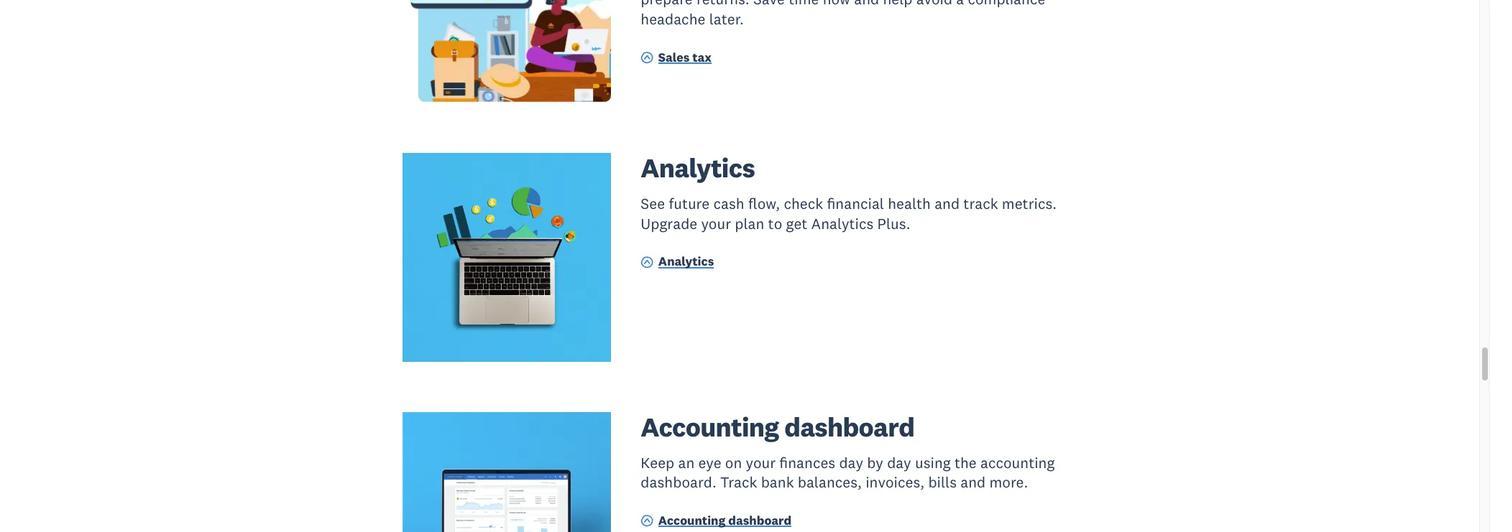 Task type: describe. For each thing, give the bounding box(es) containing it.
analytics button
[[641, 254, 714, 273]]

invoices,
[[866, 473, 925, 492]]

flow,
[[748, 194, 780, 214]]

finances
[[780, 453, 836, 473]]

and inside see future cash flow, check financial health and track metrics. upgrade your plan to get analytics plus.
[[935, 194, 960, 214]]

1 day from the left
[[839, 453, 864, 473]]

accounting
[[981, 453, 1055, 473]]

balances,
[[798, 473, 862, 492]]

see future cash flow, check financial health and track metrics. upgrade your plan to get analytics plus.
[[641, 194, 1057, 233]]

keep
[[641, 453, 675, 473]]

future
[[669, 194, 710, 214]]

by
[[867, 453, 884, 473]]

0 vertical spatial analytics
[[641, 151, 755, 185]]

and inside keep an eye on your finances day by day using the accounting dashboard. track bank balances, invoices, bills and more.
[[961, 473, 986, 492]]

2 day from the left
[[887, 453, 912, 473]]

sales tax button
[[641, 49, 712, 68]]

0 vertical spatial dashboard
[[785, 410, 915, 444]]

get
[[786, 214, 808, 233]]

cash
[[714, 194, 745, 214]]

analytics inside see future cash flow, check financial health and track metrics. upgrade your plan to get analytics plus.
[[812, 214, 874, 233]]

your inside see future cash flow, check financial health and track metrics. upgrade your plan to get analytics plus.
[[701, 214, 731, 233]]

track
[[721, 473, 757, 492]]

your inside keep an eye on your finances day by day using the accounting dashboard. track bank balances, invoices, bills and more.
[[746, 453, 776, 473]]

metrics.
[[1002, 194, 1057, 214]]

sales tax
[[659, 49, 712, 65]]

upgrade
[[641, 214, 698, 233]]



Task type: locate. For each thing, give the bounding box(es) containing it.
0 vertical spatial and
[[935, 194, 960, 214]]

day left by
[[839, 453, 864, 473]]

and
[[935, 194, 960, 214], [961, 473, 986, 492]]

accounting down dashboard.
[[659, 513, 726, 529]]

dashboard
[[785, 410, 915, 444], [729, 513, 792, 529]]

your
[[701, 214, 731, 233], [746, 453, 776, 473]]

more.
[[990, 473, 1029, 492]]

2 vertical spatial analytics
[[659, 254, 714, 270]]

dashboard down bank
[[729, 513, 792, 529]]

accounting dashboard
[[641, 410, 915, 444], [659, 513, 792, 529]]

keep an eye on your finances day by day using the accounting dashboard. track bank balances, invoices, bills and more.
[[641, 453, 1055, 492]]

day up invoices,
[[887, 453, 912, 473]]

dashboard up by
[[785, 410, 915, 444]]

and down the the
[[961, 473, 986, 492]]

dashboard inside "button"
[[729, 513, 792, 529]]

bank
[[761, 473, 794, 492]]

to
[[768, 214, 782, 233]]

track
[[964, 194, 998, 214]]

analytics down financial
[[812, 214, 874, 233]]

using
[[915, 453, 951, 473]]

check
[[784, 194, 823, 214]]

tax
[[693, 49, 712, 65]]

day
[[839, 453, 864, 473], [887, 453, 912, 473]]

1 vertical spatial and
[[961, 473, 986, 492]]

financial
[[827, 194, 884, 214]]

analytics down upgrade
[[659, 254, 714, 270]]

0 horizontal spatial and
[[935, 194, 960, 214]]

analytics
[[641, 151, 755, 185], [812, 214, 874, 233], [659, 254, 714, 270]]

1 vertical spatial analytics
[[812, 214, 874, 233]]

accounting
[[641, 410, 779, 444], [659, 513, 726, 529]]

the
[[955, 453, 977, 473]]

accounting inside "button"
[[659, 513, 726, 529]]

on
[[725, 453, 742, 473]]

an
[[678, 453, 695, 473]]

sales
[[659, 49, 690, 65]]

bills
[[929, 473, 957, 492]]

your up bank
[[746, 453, 776, 473]]

accounting dashboard button
[[641, 513, 792, 532]]

accounting dashboard up finances
[[641, 410, 915, 444]]

accounting dashboard down track
[[659, 513, 792, 529]]

and left track
[[935, 194, 960, 214]]

dashboard.
[[641, 473, 717, 492]]

1 horizontal spatial and
[[961, 473, 986, 492]]

0 horizontal spatial day
[[839, 453, 864, 473]]

0 vertical spatial accounting dashboard
[[641, 410, 915, 444]]

your down the cash
[[701, 214, 731, 233]]

1 horizontal spatial your
[[746, 453, 776, 473]]

plus.
[[878, 214, 911, 233]]

0 horizontal spatial your
[[701, 214, 731, 233]]

analytics up future at top left
[[641, 151, 755, 185]]

1 horizontal spatial day
[[887, 453, 912, 473]]

1 vertical spatial accounting dashboard
[[659, 513, 792, 529]]

0 vertical spatial accounting
[[641, 410, 779, 444]]

analytics inside analytics button
[[659, 254, 714, 270]]

health
[[888, 194, 931, 214]]

eye
[[699, 453, 722, 473]]

accounting up eye on the bottom left of page
[[641, 410, 779, 444]]

1 vertical spatial dashboard
[[729, 513, 792, 529]]

accounting dashboard inside "button"
[[659, 513, 792, 529]]

see
[[641, 194, 665, 214]]

plan
[[735, 214, 765, 233]]

1 vertical spatial accounting
[[659, 513, 726, 529]]

1 vertical spatial your
[[746, 453, 776, 473]]

0 vertical spatial your
[[701, 214, 731, 233]]



Task type: vqa. For each thing, say whether or not it's contained in the screenshot.
HEALTH
yes



